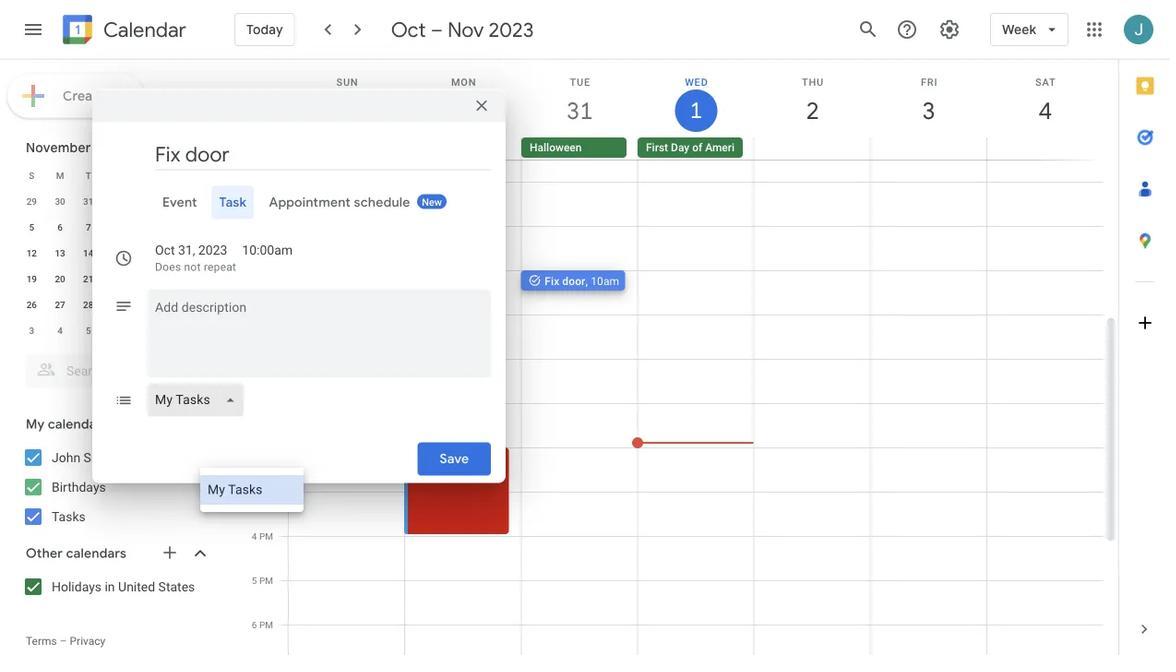 Task type: describe. For each thing, give the bounding box(es) containing it.
4 pm
[[252, 531, 273, 542]]

thu 2
[[802, 76, 824, 126]]

1 inside wed 1
[[689, 96, 702, 125]]

10am
[[591, 275, 620, 288]]

fix
[[545, 275, 560, 288]]

19
[[26, 273, 37, 284]]

4pm
[[431, 466, 454, 479]]

4 down 27 element at the top left
[[57, 325, 63, 336]]

my tasks option
[[200, 475, 304, 505]]

12
[[26, 247, 37, 258]]

row containing 29
[[18, 188, 216, 214]]

event
[[162, 194, 197, 211]]

my calendars button
[[4, 410, 229, 439]]

15 element
[[106, 242, 128, 264]]

1 s from the left
[[29, 170, 34, 181]]

row group containing 29
[[18, 188, 216, 343]]

9am – 12pm
[[295, 244, 359, 257]]

9
[[252, 221, 257, 232]]

week button
[[991, 7, 1069, 52]]

24 element
[[162, 268, 185, 290]]

2 up task list list box
[[252, 442, 257, 453]]

30 element
[[134, 294, 156, 316]]

30 for october 30 element
[[55, 196, 65, 207]]

2 pm
[[252, 442, 273, 453]]

birthdays
[[52, 480, 106, 495]]

27
[[55, 299, 65, 310]]

8 am
[[252, 176, 273, 187]]

my calendars
[[26, 416, 108, 433]]

pm for 2 pm
[[259, 442, 273, 453]]

create
[[63, 88, 105, 104]]

21
[[83, 273, 94, 284]]

december 8 element
[[162, 319, 185, 342]]

28 element
[[77, 294, 99, 316]]

10:00am
[[242, 243, 293, 258]]

other
[[26, 546, 63, 562]]

calendar element
[[59, 11, 186, 52]]

pm for 6 pm
[[259, 619, 273, 630]]

3 cell from the left
[[870, 138, 987, 160]]

task
[[219, 194, 247, 211]]

event button
[[155, 186, 205, 219]]

nov
[[448, 17, 484, 42]]

Add title text field
[[155, 141, 491, 168]]

4 right event
[[199, 196, 204, 207]]

week
[[1003, 21, 1037, 38]]

terms
[[26, 635, 57, 648]]

17
[[168, 247, 179, 258]]

9am
[[295, 244, 318, 257]]

11
[[246, 309, 257, 320]]

3 inside fri 3
[[921, 96, 935, 126]]

0 vertical spatial 5
[[29, 222, 34, 233]]

oct for oct – nov 2023
[[391, 17, 426, 42]]

halloween
[[530, 141, 582, 154]]

john
[[52, 450, 80, 465]]

– for privacy
[[60, 635, 67, 648]]

6 for 6 pm
[[252, 619, 257, 630]]

12 element
[[21, 242, 43, 264]]

4 link
[[1024, 90, 1067, 132]]

2 inside project 2 – 4pm
[[412, 466, 418, 479]]

row containing 3
[[18, 318, 216, 343]]

thu
[[802, 76, 824, 88]]

tue
[[570, 76, 591, 88]]

14 element
[[77, 242, 99, 264]]

my calendars list
[[4, 443, 229, 532]]

my
[[26, 416, 45, 433]]

2 link
[[792, 90, 834, 132]]

fix door , 10am
[[545, 275, 620, 288]]

appointment schedule
[[269, 194, 410, 211]]

0 vertical spatial 31
[[566, 96, 592, 126]]

1 cell from the left
[[405, 138, 522, 160]]

row containing 5
[[18, 214, 216, 240]]

am for 9 am
[[259, 221, 273, 232]]

task button
[[212, 186, 254, 219]]

26 element
[[21, 294, 43, 316]]

24
[[168, 273, 179, 284]]

does
[[155, 261, 181, 274]]

am for 11 am
[[259, 309, 273, 320]]

3 down f
[[171, 196, 176, 207]]

thursday column header
[[131, 162, 159, 188]]

not
[[184, 261, 201, 274]]

13 element
[[49, 242, 71, 264]]

wed
[[685, 76, 709, 88]]

terms link
[[26, 635, 57, 648]]

december 2 element
[[191, 294, 213, 316]]

row containing s
[[18, 162, 216, 188]]

pm for 4 pm
[[259, 531, 273, 542]]

28
[[83, 299, 94, 310]]

november
[[26, 139, 91, 156]]

15
[[111, 247, 122, 258]]

2 horizontal spatial 2023
[[489, 17, 534, 42]]

14
[[83, 247, 94, 258]]

25 element
[[191, 268, 213, 290]]

13
[[55, 247, 65, 258]]

31 inside row
[[83, 196, 94, 207]]

m
[[56, 170, 64, 181]]

9 am
[[252, 221, 273, 232]]

terms – privacy
[[26, 635, 105, 648]]

other calendars button
[[4, 539, 229, 569]]

tab list containing event
[[107, 186, 491, 219]]

20 element
[[49, 268, 71, 290]]

3 down the 26 element
[[29, 325, 34, 336]]

am for 8 am
[[259, 176, 273, 187]]

schedule
[[354, 194, 410, 211]]

halloween button
[[522, 138, 627, 158]]

john smith
[[52, 450, 117, 465]]

calendar
[[103, 17, 186, 43]]

t
[[86, 170, 91, 181]]

29 element
[[106, 294, 128, 316]]

1 inside row
[[171, 299, 176, 310]]

oct – nov 2023
[[391, 17, 534, 42]]



Task type: vqa. For each thing, say whether or not it's contained in the screenshot.
2nd S from the left
yes



Task type: locate. For each thing, give the bounding box(es) containing it.
calendars up in
[[66, 546, 127, 562]]

settings menu image
[[939, 18, 961, 41]]

6 row from the top
[[18, 292, 216, 318]]

7 row from the top
[[18, 318, 216, 343]]

29
[[26, 196, 37, 207], [111, 299, 122, 310]]

3
[[921, 96, 935, 126], [171, 196, 176, 207], [29, 325, 34, 336], [252, 486, 257, 498]]

11 am
[[246, 309, 273, 320]]

0 horizontal spatial 6
[[57, 222, 63, 233]]

0 horizontal spatial tab list
[[107, 186, 491, 219]]

30 for 30 element
[[140, 299, 150, 310]]

5 inside december 5 "element"
[[86, 325, 91, 336]]

december 9 element
[[191, 319, 213, 342]]

1 horizontal spatial 31
[[566, 96, 592, 126]]

0 vertical spatial 30
[[55, 196, 65, 207]]

– inside project 2 – 4pm
[[421, 466, 428, 479]]

november 2023 grid
[[18, 162, 216, 343]]

Search for people text field
[[37, 354, 199, 388]]

0 horizontal spatial 5
[[29, 222, 34, 233]]

december 1 element
[[162, 294, 185, 316]]

november 2023
[[26, 139, 125, 156]]

calendar heading
[[100, 17, 186, 43]]

privacy link
[[70, 635, 105, 648]]

appointment
[[269, 194, 351, 211]]

0 horizontal spatial 29
[[26, 196, 37, 207]]

1 horizontal spatial tab list
[[1120, 60, 1170, 604]]

smith
[[84, 450, 117, 465]]

row group
[[18, 188, 216, 343]]

17 element
[[162, 242, 185, 264]]

2 down thu
[[805, 96, 818, 126]]

oct 31, 2023
[[155, 243, 227, 258]]

2 vertical spatial 2023
[[198, 243, 227, 258]]

pm down 5 pm
[[259, 619, 273, 630]]

3 am from the top
[[259, 309, 273, 320]]

29 left october 30 element
[[26, 196, 37, 207]]

0 horizontal spatial s
[[29, 170, 34, 181]]

tab list
[[1120, 60, 1170, 604], [107, 186, 491, 219]]

s up october 29 element
[[29, 170, 34, 181]]

holidays
[[52, 579, 102, 594]]

30 down 23 element
[[140, 299, 150, 310]]

5 down october 29 element
[[29, 222, 34, 233]]

3 pm
[[252, 486, 273, 498]]

1 vertical spatial 29
[[111, 299, 122, 310]]

2023 right nov
[[489, 17, 534, 42]]

26
[[26, 299, 37, 310]]

31 down the t
[[83, 196, 94, 207]]

,
[[586, 275, 588, 288]]

1 vertical spatial am
[[259, 221, 273, 232]]

0 horizontal spatial 30
[[55, 196, 65, 207]]

am right 8
[[259, 176, 273, 187]]

calendars
[[48, 416, 108, 433], [66, 546, 127, 562]]

6 down 5 pm
[[252, 619, 257, 630]]

8
[[252, 176, 257, 187]]

1 horizontal spatial oct
[[391, 17, 426, 42]]

cell
[[405, 138, 522, 160], [754, 138, 870, 160], [870, 138, 987, 160], [987, 138, 1103, 160]]

29 right the 28 element
[[111, 299, 122, 310]]

1 horizontal spatial 7
[[142, 325, 148, 336]]

calendars for other calendars
[[66, 546, 127, 562]]

2 pm from the top
[[259, 486, 273, 498]]

row containing 26
[[18, 292, 216, 318]]

2023 right november
[[94, 139, 125, 156]]

october 30 element
[[49, 190, 71, 212]]

1 up december 8 "element"
[[171, 299, 176, 310]]

0 vertical spatial calendars
[[48, 416, 108, 433]]

row containing 12
[[18, 240, 216, 266]]

pm down 3 pm
[[259, 531, 273, 542]]

pm for 5 pm
[[259, 575, 273, 586]]

2 down project
[[412, 466, 418, 479]]

1 horizontal spatial 5
[[86, 325, 91, 336]]

5 pm
[[252, 575, 273, 586]]

october 31 element
[[77, 190, 99, 212]]

0 vertical spatial 7
[[86, 222, 91, 233]]

pm up 6 pm
[[259, 575, 273, 586]]

cell down '2' link on the top right of the page
[[754, 138, 870, 160]]

0 vertical spatial am
[[259, 176, 273, 187]]

5 for december 5 "element" at the left of page
[[86, 325, 91, 336]]

– for nov
[[431, 17, 443, 42]]

new
[[422, 197, 442, 208]]

am right 9
[[259, 221, 273, 232]]

5 up 6 pm
[[252, 575, 257, 586]]

0 vertical spatial oct
[[391, 17, 426, 42]]

0 horizontal spatial 1
[[171, 299, 176, 310]]

1 am from the top
[[259, 176, 273, 187]]

4 down sat on the top right of the page
[[1038, 96, 1051, 126]]

4
[[1038, 96, 1051, 126], [199, 196, 204, 207], [57, 325, 63, 336], [252, 531, 257, 542]]

0 vertical spatial 1
[[689, 96, 702, 125]]

– down project
[[421, 466, 428, 479]]

4 cell from the left
[[987, 138, 1103, 160]]

21 element
[[77, 268, 99, 290]]

6 inside grid
[[252, 619, 257, 630]]

create button
[[7, 74, 144, 118]]

fri 3
[[921, 76, 938, 126]]

– right terms link at the bottom left of page
[[60, 635, 67, 648]]

– left nov
[[431, 17, 443, 42]]

31
[[566, 96, 592, 126], [83, 196, 94, 207]]

1 down "wed"
[[689, 96, 702, 125]]

5 pm from the top
[[259, 619, 273, 630]]

1 vertical spatial 31
[[83, 196, 94, 207]]

18 element
[[191, 242, 213, 264]]

add other calendars image
[[161, 544, 179, 562]]

6 up 13 element
[[57, 222, 63, 233]]

1
[[689, 96, 702, 125], [171, 299, 176, 310]]

4 row from the top
[[18, 240, 216, 266]]

cell up new element
[[405, 138, 522, 160]]

sat
[[1036, 76, 1056, 88]]

1 vertical spatial 5
[[86, 325, 91, 336]]

new element
[[417, 194, 447, 209]]

0 vertical spatial 29
[[26, 196, 37, 207]]

30 down m
[[55, 196, 65, 207]]

18
[[197, 247, 207, 258]]

2 vertical spatial am
[[259, 309, 273, 320]]

grid containing 31
[[236, 60, 1119, 655]]

december 3 element
[[21, 319, 43, 342]]

25
[[197, 273, 207, 284]]

2 row from the top
[[18, 188, 216, 214]]

– inside button
[[320, 244, 328, 257]]

december 7 element
[[134, 319, 156, 342]]

2 down the 25 element
[[199, 299, 204, 310]]

5 down the 28 element
[[86, 325, 91, 336]]

None field
[[148, 384, 251, 417]]

2 vertical spatial 5
[[252, 575, 257, 586]]

cell down 3 link
[[870, 138, 987, 160]]

december 4 element
[[49, 319, 71, 342]]

2 inside row
[[199, 299, 204, 310]]

oct left nov
[[391, 17, 426, 42]]

19 element
[[21, 268, 43, 290]]

4 down 3 pm
[[252, 531, 257, 542]]

october 29 element
[[21, 190, 43, 212]]

pm
[[259, 442, 273, 453], [259, 486, 273, 498], [259, 531, 273, 542], [259, 575, 273, 586], [259, 619, 273, 630]]

29 for 29 element
[[111, 299, 122, 310]]

None search field
[[0, 347, 229, 388]]

december 5 element
[[77, 319, 99, 342]]

main drawer image
[[22, 18, 44, 41]]

0 vertical spatial 6
[[57, 222, 63, 233]]

door
[[562, 275, 586, 288]]

29 for october 29 element
[[26, 196, 37, 207]]

4 inside sat 4
[[1038, 96, 1051, 126]]

sat 4
[[1036, 76, 1056, 126]]

– for 12pm
[[320, 244, 328, 257]]

12pm
[[331, 244, 359, 257]]

am right the 11
[[259, 309, 273, 320]]

1 vertical spatial 30
[[140, 299, 150, 310]]

27 element
[[49, 294, 71, 316]]

sun
[[336, 76, 359, 88]]

1 vertical spatial 7
[[142, 325, 148, 336]]

3 down fri
[[921, 96, 935, 126]]

0 horizontal spatial 7
[[86, 222, 91, 233]]

1 pm from the top
[[259, 442, 273, 453]]

5 for 5 pm
[[252, 575, 257, 586]]

in
[[105, 579, 115, 594]]

7 down october 31 element
[[86, 222, 91, 233]]

today
[[246, 21, 283, 38]]

7 down 30 element
[[142, 325, 148, 336]]

1 horizontal spatial 6
[[252, 619, 257, 630]]

row containing 19
[[18, 266, 216, 292]]

pm up 3 pm
[[259, 442, 273, 453]]

3 link
[[908, 90, 951, 132]]

2 horizontal spatial 5
[[252, 575, 257, 586]]

3 down 2 pm
[[252, 486, 257, 498]]

pm down 2 pm
[[259, 486, 273, 498]]

project
[[412, 452, 448, 465]]

fri
[[921, 76, 938, 88]]

16 element
[[134, 242, 156, 264]]

today button
[[234, 7, 295, 52]]

9am – 12pm button
[[288, 226, 392, 357]]

1 horizontal spatial 1
[[689, 96, 702, 125]]

3 pm from the top
[[259, 531, 273, 542]]

project 2 – 4pm
[[412, 452, 454, 479]]

2 cell from the left
[[754, 138, 870, 160]]

2 inside thu 2
[[805, 96, 818, 126]]

f
[[171, 170, 176, 181]]

cell down 4 link
[[987, 138, 1103, 160]]

30
[[55, 196, 65, 207], [140, 299, 150, 310]]

1 horizontal spatial 30
[[140, 299, 150, 310]]

23 element
[[134, 268, 156, 290]]

mon
[[451, 76, 477, 88]]

states
[[158, 579, 195, 594]]

does not repeat
[[155, 261, 236, 274]]

pm for 3 pm
[[259, 486, 273, 498]]

20
[[55, 273, 65, 284]]

1 vertical spatial calendars
[[66, 546, 127, 562]]

–
[[431, 17, 443, 42], [320, 244, 328, 257], [421, 466, 428, 479], [60, 635, 67, 648]]

2 s from the left
[[199, 170, 205, 181]]

31 link
[[559, 90, 601, 132]]

1 row from the top
[[18, 162, 216, 188]]

grid
[[236, 60, 1119, 655]]

3 row from the top
[[18, 214, 216, 240]]

4 pm from the top
[[259, 575, 273, 586]]

Add description text field
[[148, 297, 491, 363]]

2023
[[489, 17, 534, 42], [94, 139, 125, 156], [198, 243, 227, 258]]

11 element
[[191, 216, 213, 238]]

united
[[118, 579, 155, 594]]

1 vertical spatial 2023
[[94, 139, 125, 156]]

tue 31
[[566, 76, 592, 126]]

1 horizontal spatial 29
[[111, 299, 122, 310]]

6 for 6
[[57, 222, 63, 233]]

5
[[29, 222, 34, 233], [86, 325, 91, 336], [252, 575, 257, 586]]

task list list box
[[200, 468, 304, 512]]

31 down tue
[[566, 96, 592, 126]]

0 horizontal spatial 31
[[83, 196, 94, 207]]

wed 1
[[685, 76, 709, 125]]

1 vertical spatial 1
[[171, 299, 176, 310]]

oct for oct 31, 2023
[[155, 243, 175, 258]]

1 link
[[675, 90, 718, 132]]

1 horizontal spatial 2023
[[198, 243, 227, 258]]

2 am from the top
[[259, 221, 273, 232]]

6 inside row
[[57, 222, 63, 233]]

2023 up repeat
[[198, 243, 227, 258]]

1 vertical spatial oct
[[155, 243, 175, 258]]

6 pm
[[252, 619, 273, 630]]

1 vertical spatial 6
[[252, 619, 257, 630]]

0 horizontal spatial oct
[[155, 243, 175, 258]]

0 vertical spatial 2023
[[489, 17, 534, 42]]

calendars up john smith
[[48, 416, 108, 433]]

1 horizontal spatial s
[[199, 170, 205, 181]]

s right f
[[199, 170, 205, 181]]

holidays in united states
[[52, 579, 195, 594]]

oct up does
[[155, 243, 175, 258]]

– right 9am
[[320, 244, 328, 257]]

0 horizontal spatial 2023
[[94, 139, 125, 156]]

31,
[[178, 243, 195, 258]]

5 row from the top
[[18, 266, 216, 292]]

privacy
[[70, 635, 105, 648]]

calendars for my calendars
[[48, 416, 108, 433]]

row
[[18, 162, 216, 188], [18, 188, 216, 214], [18, 214, 216, 240], [18, 240, 216, 266], [18, 266, 216, 292], [18, 292, 216, 318], [18, 318, 216, 343]]



